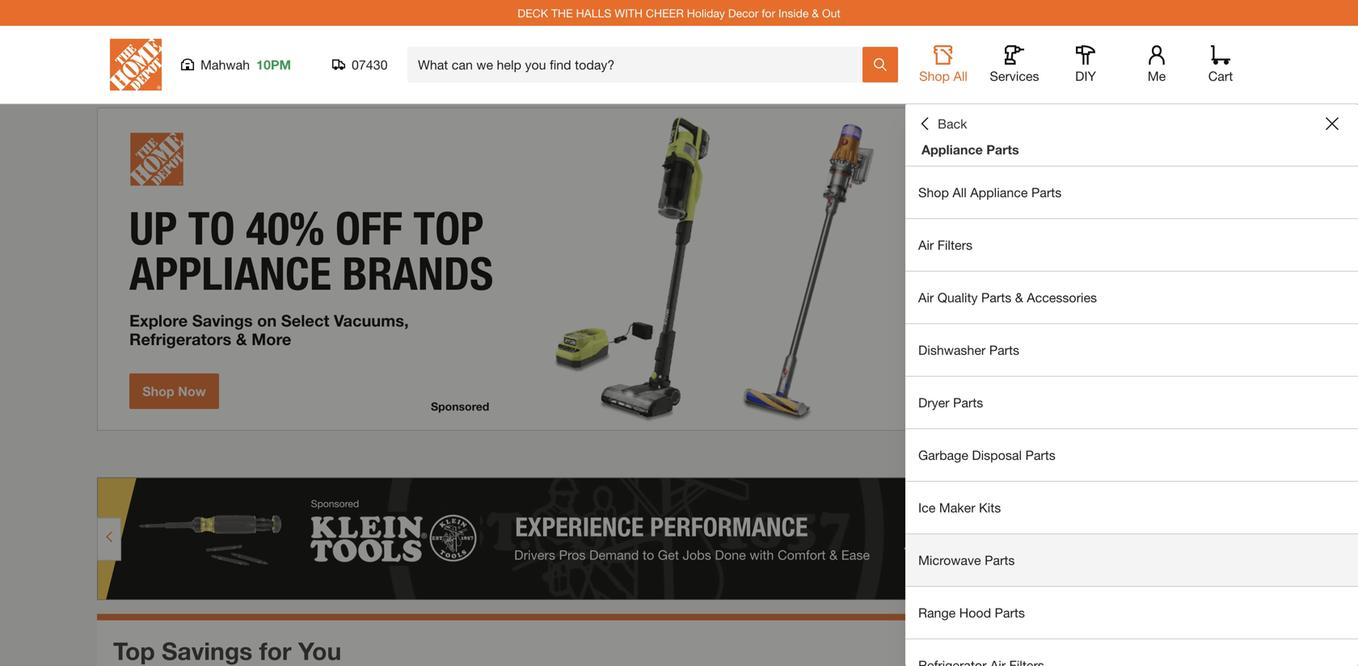 Task type: locate. For each thing, give the bounding box(es) containing it.
1 vertical spatial air
[[919, 290, 934, 305]]

shop up air filters
[[919, 185, 949, 200]]

appliance down back
[[922, 142, 983, 157]]

cart
[[1209, 68, 1233, 84]]

menu
[[906, 167, 1358, 666]]

inside
[[779, 6, 809, 20]]

hood
[[960, 605, 991, 621]]

0 vertical spatial &
[[812, 6, 819, 20]]

range hood parts
[[919, 605, 1025, 621]]

garbage
[[919, 448, 969, 463]]

accessories
[[1027, 290, 1097, 305]]

me
[[1148, 68, 1166, 84]]

for left the you
[[259, 637, 292, 665]]

diy button
[[1060, 45, 1112, 84]]

microwave parts
[[919, 553, 1015, 568]]

1 vertical spatial appliance
[[971, 185, 1028, 200]]

all
[[954, 68, 968, 84], [953, 185, 967, 200]]

shop up back 'button'
[[919, 68, 950, 84]]

0 vertical spatial shop
[[919, 68, 950, 84]]

mahwah 10pm
[[201, 57, 291, 72]]

air
[[919, 237, 934, 253], [919, 290, 934, 305]]

shop for shop all
[[919, 68, 950, 84]]

halls
[[576, 6, 612, 20]]

the
[[551, 6, 573, 20]]

parts inside 'link'
[[995, 605, 1025, 621]]

0 horizontal spatial for
[[259, 637, 292, 665]]

air left filters
[[919, 237, 934, 253]]

me button
[[1131, 45, 1183, 84]]

savings
[[162, 637, 252, 665]]

drawer close image
[[1326, 117, 1339, 130]]

all for shop all appliance parts
[[953, 185, 967, 200]]

2 air from the top
[[919, 290, 934, 305]]

appliance
[[922, 142, 983, 157], [971, 185, 1028, 200]]

dryer parts link
[[906, 377, 1358, 429]]

1 vertical spatial shop
[[919, 185, 949, 200]]

kits
[[979, 500, 1001, 515]]

shop for shop all appliance parts
[[919, 185, 949, 200]]

ice maker kits link
[[906, 482, 1358, 534]]

for left inside
[[762, 6, 776, 20]]

for
[[762, 6, 776, 20], [259, 637, 292, 665]]

1 vertical spatial for
[[259, 637, 292, 665]]

deck
[[518, 6, 548, 20]]

services button
[[989, 45, 1041, 84]]

0 horizontal spatial &
[[812, 6, 819, 20]]

maker
[[939, 500, 976, 515]]

air left quality
[[919, 290, 934, 305]]

diy
[[1075, 68, 1096, 84]]

all up back
[[954, 68, 968, 84]]

shop all appliance parts
[[919, 185, 1062, 200]]

0 vertical spatial appliance
[[922, 142, 983, 157]]

shop inside button
[[919, 68, 950, 84]]

1 horizontal spatial &
[[1015, 290, 1023, 305]]

all down the appliance parts at the top
[[953, 185, 967, 200]]

top
[[113, 637, 155, 665]]

1 vertical spatial &
[[1015, 290, 1023, 305]]

& left accessories
[[1015, 290, 1023, 305]]

all inside 'menu'
[[953, 185, 967, 200]]

all inside button
[[954, 68, 968, 84]]

shop all button
[[918, 45, 969, 84]]

range hood parts link
[[906, 587, 1358, 639]]

0 vertical spatial all
[[954, 68, 968, 84]]

1 horizontal spatial for
[[762, 6, 776, 20]]

deck the halls with cheer holiday decor for inside & out
[[518, 6, 841, 20]]

appliance down the appliance parts at the top
[[971, 185, 1028, 200]]

1 air from the top
[[919, 237, 934, 253]]

1 vertical spatial all
[[953, 185, 967, 200]]

feedback link image
[[1337, 273, 1358, 361]]

&
[[812, 6, 819, 20], [1015, 290, 1023, 305]]

air for air quality parts & accessories
[[919, 290, 934, 305]]

deck the halls with cheer holiday decor for inside & out link
[[518, 6, 841, 20]]

0 vertical spatial for
[[762, 6, 776, 20]]

& left out
[[812, 6, 819, 20]]

shop
[[919, 68, 950, 84], [919, 185, 949, 200]]

ice
[[919, 500, 936, 515]]

air for air filters
[[919, 237, 934, 253]]

parts
[[987, 142, 1019, 157], [1032, 185, 1062, 200], [982, 290, 1012, 305], [989, 342, 1020, 358], [953, 395, 983, 410], [1026, 448, 1056, 463], [985, 553, 1015, 568], [995, 605, 1025, 621]]

0 vertical spatial air
[[919, 237, 934, 253]]

disposal
[[972, 448, 1022, 463]]

garbage disposal parts
[[919, 448, 1056, 463]]

10pm
[[256, 57, 291, 72]]

all for shop all
[[954, 68, 968, 84]]

air filters
[[919, 237, 973, 253]]



Task type: vqa. For each thing, say whether or not it's contained in the screenshot.
TILE
no



Task type: describe. For each thing, give the bounding box(es) containing it.
quality
[[938, 290, 978, 305]]

appliance parts
[[922, 142, 1019, 157]]

dryer parts
[[919, 395, 983, 410]]

air quality parts & accessories link
[[906, 272, 1358, 323]]

dishwasher parts link
[[906, 324, 1358, 376]]

mahwah
[[201, 57, 250, 72]]

07430
[[352, 57, 388, 72]]

parts inside "link"
[[985, 553, 1015, 568]]

& inside air quality parts & accessories link
[[1015, 290, 1023, 305]]

dryer
[[919, 395, 950, 410]]

out
[[822, 6, 841, 20]]

ice maker kits
[[919, 500, 1001, 515]]

back button
[[919, 116, 967, 132]]

decor
[[728, 6, 759, 20]]

the home depot logo image
[[110, 39, 162, 91]]

holiday
[[687, 6, 725, 20]]

dishwasher
[[919, 342, 986, 358]]

top savings for you
[[113, 637, 341, 665]]

What can we help you find today? search field
[[418, 48, 862, 82]]

dishwasher parts
[[919, 342, 1020, 358]]

services
[[990, 68, 1039, 84]]

cheer
[[646, 6, 684, 20]]

back
[[938, 116, 967, 131]]

range
[[919, 605, 956, 621]]

microwave parts link
[[906, 534, 1358, 586]]

shop all
[[919, 68, 968, 84]]

you
[[298, 637, 341, 665]]

07430 button
[[332, 57, 388, 73]]

garbage disposal parts link
[[906, 429, 1358, 481]]

appliance inside 'menu'
[[971, 185, 1028, 200]]

microwave
[[919, 553, 981, 568]]

menu containing shop all appliance parts
[[906, 167, 1358, 666]]

filters
[[938, 237, 973, 253]]

shop all appliance parts link
[[906, 167, 1358, 218]]

air filters link
[[906, 219, 1358, 271]]

air quality parts & accessories
[[919, 290, 1097, 305]]

with
[[615, 6, 643, 20]]

cart link
[[1203, 45, 1239, 84]]



